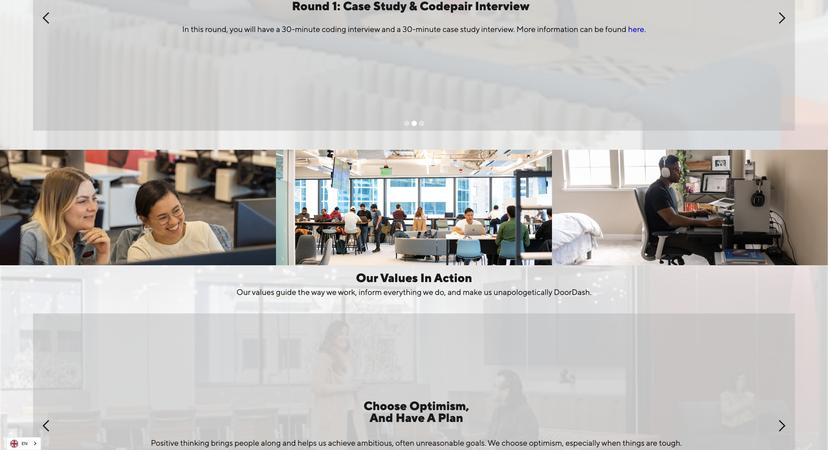 Task type: locate. For each thing, give the bounding box(es) containing it.
optimism,
[[407, 400, 467, 414], [527, 439, 562, 448]]

in inside our values in action our values guide the way we work, inform everything we do, and make us unapologetically doordash.
[[420, 271, 432, 285]]

1 horizontal spatial choose
[[499, 439, 525, 448]]

and inside our values in action our values guide the way we work, inform everything we do, and make us unapologetically doordash.
[[448, 288, 461, 297]]

0 horizontal spatial minute
[[295, 24, 320, 34]]

minute left the case
[[416, 24, 441, 34]]

plan
[[436, 412, 461, 426]]

minute
[[295, 24, 320, 34], [416, 24, 441, 34]]

a
[[276, 24, 280, 34], [397, 24, 401, 34], [425, 412, 433, 426]]

and
[[382, 24, 395, 34], [448, 288, 461, 297], [367, 412, 391, 426], [280, 439, 294, 448]]

1 vertical spatial optimism,
[[527, 439, 562, 448]]

0 vertical spatial carousel region
[[33, 0, 795, 131]]

our values in action our values guide the way we work, inform everything we do, and make us unapologetically doordash.
[[237, 271, 592, 297]]

0 horizontal spatial have
[[257, 24, 274, 34]]

english flag image
[[10, 441, 18, 448]]

1 horizontal spatial our
[[356, 271, 378, 285]]

carousel region
[[33, 0, 795, 131], [33, 314, 795, 451]]

our up inform
[[356, 271, 378, 285]]

found
[[605, 24, 627, 34]]

previous slide image for in this round, you will have a 30-minute coding interview and a 30-minute case study interview. more information can be found
[[40, 12, 53, 25]]

and up ambitious,
[[367, 412, 391, 426]]

1 vertical spatial carousel region
[[33, 314, 795, 451]]

us right make
[[484, 288, 492, 297]]

next slide image
[[775, 12, 789, 25]]

in left this
[[182, 24, 189, 34]]

0 vertical spatial in
[[182, 24, 189, 34]]

next slide image
[[775, 420, 789, 433]]

1 vertical spatial previous slide image
[[40, 420, 53, 433]]

here
[[628, 24, 644, 34]]

1 vertical spatial have
[[393, 412, 422, 426]]

1 horizontal spatial us
[[484, 288, 492, 297]]

unapologetically
[[494, 288, 552, 297]]

have inside choose optimism, and have a plan
[[393, 412, 422, 426]]

1 previous slide image from the top
[[40, 12, 53, 25]]

0 horizontal spatial our
[[237, 288, 250, 297]]

0 horizontal spatial optimism,
[[407, 400, 467, 414]]

will
[[244, 24, 256, 34]]

along
[[259, 439, 278, 448]]

values
[[380, 271, 418, 285]]

0 vertical spatial us
[[484, 288, 492, 297]]

1 horizontal spatial we
[[423, 288, 433, 297]]

things
[[620, 439, 642, 448]]

goals.
[[464, 439, 484, 448]]

1 carousel region from the top
[[33, 0, 795, 131]]

1 horizontal spatial in
[[420, 271, 432, 285]]

0 vertical spatial previous slide image
[[40, 12, 53, 25]]

2 carousel region from the top
[[33, 314, 795, 451]]

we
[[485, 439, 498, 448]]

we right way
[[326, 288, 337, 297]]

carousel region containing choose optimism,
[[33, 314, 795, 451]]

us right "helps"
[[316, 439, 324, 448]]

choose inside choose optimism, and have a plan
[[361, 400, 405, 414]]

action
[[434, 271, 472, 285]]

1 we from the left
[[326, 288, 337, 297]]

and left "helps"
[[280, 439, 294, 448]]

study
[[460, 24, 480, 34]]

0 horizontal spatial 30-
[[282, 24, 295, 34]]

0 vertical spatial choose
[[361, 400, 405, 414]]

everything
[[384, 288, 422, 297]]

have right will
[[257, 24, 274, 34]]

in left action
[[420, 271, 432, 285]]

can
[[580, 24, 593, 34]]

have up often
[[393, 412, 422, 426]]

0 vertical spatial our
[[356, 271, 378, 285]]

en
[[21, 442, 28, 447]]

2 previous slide image from the top
[[40, 420, 53, 433]]

way
[[311, 288, 325, 297]]

in
[[182, 24, 189, 34], [420, 271, 432, 285]]

us inside our values in action our values guide the way we work, inform everything we do, and make us unapologetically doordash.
[[484, 288, 492, 297]]

0 vertical spatial optimism,
[[407, 400, 467, 414]]

you
[[230, 24, 243, 34]]

work,
[[338, 288, 357, 297]]

choose optimism, and have a plan
[[361, 400, 467, 426]]

previous slide image
[[40, 12, 53, 25], [40, 420, 53, 433]]

0 horizontal spatial we
[[326, 288, 337, 297]]

we
[[326, 288, 337, 297], [423, 288, 433, 297]]

us
[[484, 288, 492, 297], [316, 439, 324, 448]]

2 minute from the left
[[416, 24, 441, 34]]

2 horizontal spatial a
[[425, 412, 433, 426]]

minute left the coding
[[295, 24, 320, 34]]

our left values
[[237, 288, 250, 297]]

brings
[[209, 439, 231, 448]]

have
[[257, 24, 274, 34], [393, 412, 422, 426]]

we left do,
[[423, 288, 433, 297]]

choose
[[361, 400, 405, 414], [499, 439, 525, 448]]

and right do,
[[448, 288, 461, 297]]

1 horizontal spatial minute
[[416, 24, 441, 34]]

Language field
[[7, 438, 41, 451]]

.
[[644, 24, 646, 34]]

0 horizontal spatial choose
[[361, 400, 405, 414]]

achieve
[[326, 439, 353, 448]]

our
[[356, 271, 378, 285], [237, 288, 250, 297]]

be
[[595, 24, 604, 34]]

people
[[232, 439, 257, 448]]

1 horizontal spatial 30-
[[403, 24, 416, 34]]

0 horizontal spatial us
[[316, 439, 324, 448]]

guide
[[276, 288, 296, 297]]

make
[[463, 288, 482, 297]]

1 vertical spatial in
[[420, 271, 432, 285]]

30-
[[282, 24, 295, 34], [403, 24, 416, 34]]

0 vertical spatial have
[[257, 24, 274, 34]]

1 horizontal spatial have
[[393, 412, 422, 426]]

optimism, inside choose optimism, and have a plan
[[407, 400, 467, 414]]



Task type: vqa. For each thing, say whether or not it's contained in the screenshot.
In to the left
yes



Task type: describe. For each thing, give the bounding box(es) containing it.
case
[[443, 24, 459, 34]]

1 horizontal spatial optimism,
[[527, 439, 562, 448]]

1 30- from the left
[[282, 24, 295, 34]]

carousel region containing in this round, you will have a 30-minute coding interview and a 30-minute case study interview. more information can be found
[[33, 0, 795, 131]]

1 vertical spatial our
[[237, 288, 250, 297]]

a inside choose optimism, and have a plan
[[425, 412, 433, 426]]

unreasonable
[[414, 439, 462, 448]]

doordash.
[[554, 288, 592, 297]]

and inside choose optimism, and have a plan
[[367, 412, 391, 426]]

1 horizontal spatial a
[[397, 24, 401, 34]]

inform
[[359, 288, 382, 297]]

often
[[393, 439, 412, 448]]

information
[[537, 24, 578, 34]]

do,
[[435, 288, 446, 297]]

when
[[599, 439, 619, 448]]

are
[[644, 439, 655, 448]]

1 vertical spatial choose
[[499, 439, 525, 448]]

ambitious,
[[355, 439, 391, 448]]

the
[[298, 288, 310, 297]]

1 vertical spatial us
[[316, 439, 324, 448]]

positive
[[149, 439, 176, 448]]

positive thinking brings people along and helps us achieve ambitious, often unreasonable goals. we choose optimism, especially when things are tough.
[[149, 439, 680, 448]]

round,
[[205, 24, 228, 34]]

2 we from the left
[[423, 288, 433, 297]]

here link
[[628, 24, 644, 34]]

values
[[252, 288, 274, 297]]

interview.
[[481, 24, 515, 34]]

especially
[[563, 439, 598, 448]]

2 30- from the left
[[403, 24, 416, 34]]

0 horizontal spatial a
[[276, 24, 280, 34]]

more
[[517, 24, 536, 34]]

en link
[[7, 438, 41, 451]]

1 minute from the left
[[295, 24, 320, 34]]

interview
[[348, 24, 380, 34]]

previous slide image for positive thinking brings people along and helps us achieve ambitious, often unreasonable goals. we choose optimism, especially when things are tough.
[[40, 420, 53, 433]]

tough.
[[657, 439, 680, 448]]

helps
[[295, 439, 314, 448]]

this
[[191, 24, 203, 34]]

in this round, you will have a 30-minute coding interview and a 30-minute case study interview. more information can be found here .
[[182, 24, 646, 34]]

thinking
[[178, 439, 207, 448]]

and right interview
[[382, 24, 395, 34]]

coding
[[322, 24, 346, 34]]

0 horizontal spatial in
[[182, 24, 189, 34]]



